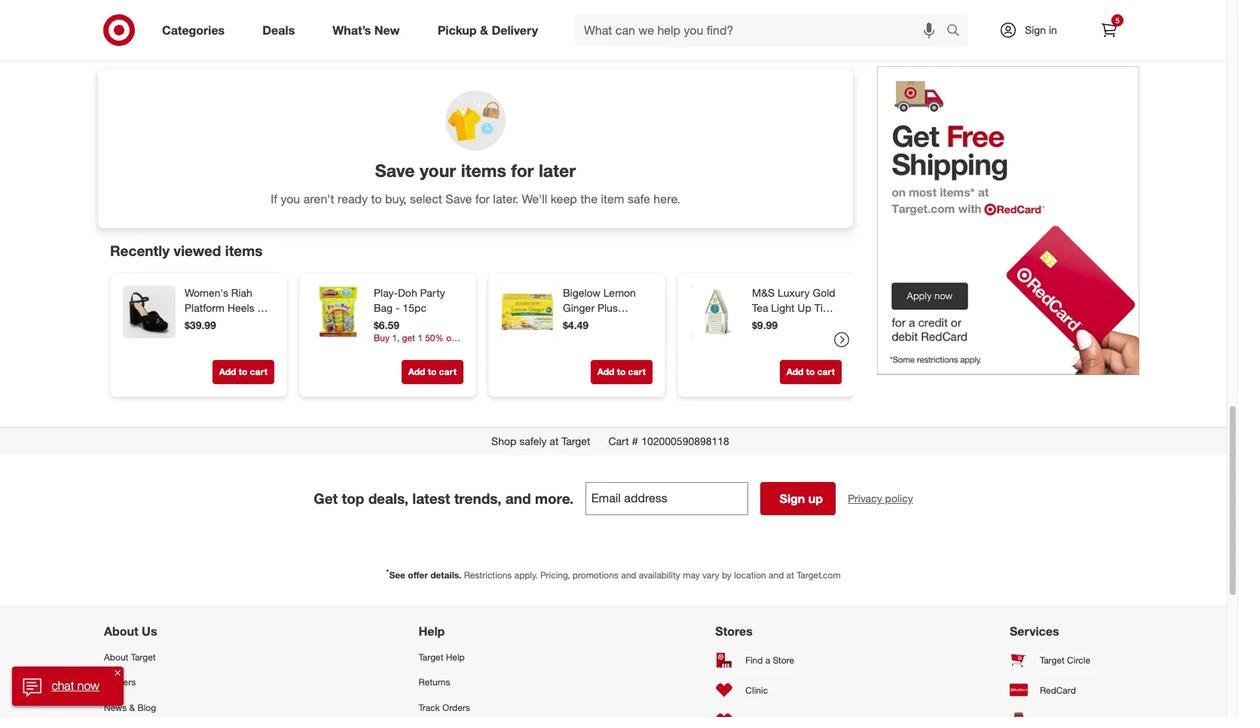 Task type: locate. For each thing, give the bounding box(es) containing it.
1 vertical spatial at
[[787, 570, 794, 581]]

pickup & delivery
[[438, 22, 538, 37]]

add to cart button down 15pc
[[402, 360, 464, 385]]

add to cart down 18ct
[[598, 367, 646, 378]]

1 vertical spatial items
[[225, 242, 263, 259]]

deals
[[263, 22, 295, 37]]

1 add to cart from the left
[[408, 367, 457, 378]]

None text field
[[586, 483, 749, 516]]

sign in
[[1025, 23, 1058, 36]]

1 horizontal spatial later
[[539, 160, 576, 181]]

women's
[[185, 287, 228, 299]]

4 cart from the left
[[818, 367, 835, 378]]

redcard link
[[1010, 676, 1123, 706]]

add to cart button down up
[[780, 360, 842, 385]]

0 horizontal spatial new
[[185, 317, 206, 330]]

by
[[722, 570, 732, 581]]

bags
[[582, 332, 606, 345]]

what's
[[333, 22, 371, 37]]

cart for bigelow lemon ginger plus probiotics herbal tea bags - 18ct
[[628, 367, 646, 378]]

0 vertical spatial save
[[375, 160, 415, 181]]

sign up button
[[761, 483, 836, 516]]

party
[[420, 287, 445, 299]]

probiotics
[[563, 317, 610, 330]]

- inside bigelow lemon ginger plus probiotics herbal tea bags - 18ct
[[609, 332, 613, 345]]

*
[[386, 568, 389, 577]]

1 horizontal spatial save
[[446, 191, 472, 206]]

5 link
[[1093, 14, 1126, 47]]

0 vertical spatial tea
[[752, 302, 768, 314]]

items up if you aren't ready to buy, select save for later. we'll keep the item safe here.
[[461, 160, 506, 181]]

save your items for later
[[375, 160, 576, 181]]

play-doh party bag - 15pc image
[[312, 286, 365, 339], [312, 286, 365, 339]]

tea down "probiotics"
[[563, 332, 579, 345]]

target left cart
[[562, 435, 591, 448]]

if
[[271, 191, 277, 206]]

0 horizontal spatial tea
[[563, 332, 579, 345]]

us
[[142, 624, 157, 640]]

sign inside button
[[780, 492, 805, 507]]

about
[[104, 624, 138, 640], [104, 652, 128, 664]]

0 vertical spatial items
[[461, 160, 506, 181]]

1 horizontal spatial sign
[[1025, 23, 1046, 36]]

1 add to cart button from the left
[[212, 360, 274, 385]]

help up returns 'link'
[[446, 652, 465, 664]]

0 horizontal spatial items
[[225, 242, 263, 259]]

35
[[1112, 34, 1124, 47]]

help
[[419, 624, 445, 640], [446, 652, 465, 664]]

1 horizontal spatial at
[[787, 570, 794, 581]]

&
[[480, 22, 488, 37], [129, 702, 135, 714]]

0 horizontal spatial sign
[[780, 492, 805, 507]]

at left the target.com
[[787, 570, 794, 581]]

plus
[[598, 302, 618, 314]]

to down 'heels'
[[239, 367, 247, 378]]

target help link
[[419, 646, 515, 671]]

save up buy,
[[375, 160, 415, 181]]

tin
[[815, 302, 829, 314]]

play-doh party bag - 15pc
[[374, 287, 445, 314]]

1 about from the top
[[104, 624, 138, 640]]

add down the m&s luxury gold tea light up tin - 4.4oz
[[787, 367, 804, 378]]

latest
[[413, 490, 450, 508]]

vary
[[703, 570, 720, 581]]

$4.49
[[563, 319, 589, 332]]

2 add to cart button from the left
[[402, 360, 464, 385]]

save right select
[[446, 191, 472, 206]]

2 cart from the left
[[439, 367, 457, 378]]

promotions
[[573, 570, 619, 581]]

about inside about target link
[[104, 652, 128, 664]]

new right what's
[[375, 22, 400, 37]]

add to cart down up
[[787, 367, 835, 378]]

0 vertical spatial about
[[104, 624, 138, 640]]

m&s luxury gold tea light up tin - 4.4oz image
[[691, 286, 743, 339], [691, 286, 743, 339]]

and left more.
[[506, 490, 531, 508]]

sign
[[1025, 23, 1046, 36], [780, 492, 805, 507]]

add for m&s luxury gold tea light up tin - 4.4oz
[[787, 367, 804, 378]]

cart
[[609, 435, 629, 448]]

0 horizontal spatial at
[[550, 435, 559, 448]]

2 about from the top
[[104, 652, 128, 664]]

0 horizontal spatial later
[[165, 32, 191, 47]]

add to cart for play-doh party bag - 15pc
[[408, 367, 457, 378]]

1 vertical spatial new
[[185, 317, 206, 330]]

1 horizontal spatial new
[[375, 22, 400, 37]]

more.
[[535, 490, 574, 508]]

1 vertical spatial tea
[[563, 332, 579, 345]]

- right tin
[[832, 302, 836, 314]]

and right location
[[769, 570, 784, 581]]

0 horizontal spatial add to cart
[[408, 367, 457, 378]]

$39.99 add to cart
[[185, 319, 268, 378]]

1 vertical spatial &
[[129, 702, 135, 714]]

to right more
[[1001, 16, 1010, 29]]

categories link
[[149, 14, 244, 47]]

add for bigelow lemon ginger plus probiotics herbal tea bags - 18ct
[[598, 367, 615, 378]]

0 vertical spatial sign
[[1025, 23, 1046, 36]]

chat now
[[51, 679, 99, 694]]

viewed
[[174, 242, 221, 259]]

2 horizontal spatial add to cart
[[787, 367, 835, 378]]

add down bags
[[598, 367, 615, 378]]

categories
[[162, 22, 225, 37]]

0 horizontal spatial help
[[419, 624, 445, 640]]

returns link
[[419, 671, 515, 696]]

sign left in
[[1025, 23, 1046, 36]]

add to cart button down day™ at the top left
[[212, 360, 274, 385]]

find a store link
[[716, 646, 809, 676]]

$9.99
[[752, 319, 778, 332]]

1 horizontal spatial help
[[446, 652, 465, 664]]

items up riah at the left
[[225, 242, 263, 259]]

and left availability at the right bottom of page
[[621, 570, 637, 581]]

new
[[375, 22, 400, 37], [185, 317, 206, 330]]

privacy policy
[[848, 492, 913, 505]]

1 vertical spatial help
[[446, 652, 465, 664]]

sign left the up
[[780, 492, 805, 507]]

target circle link
[[1010, 646, 1123, 676]]

for left later.
[[476, 191, 490, 206]]

at right safely at the left of page
[[550, 435, 559, 448]]

items for viewed
[[225, 242, 263, 259]]

0 vertical spatial new
[[375, 22, 400, 37]]

tea inside the m&s luxury gold tea light up tin - 4.4oz
[[752, 302, 768, 314]]

bigelow lemon ginger plus probiotics herbal tea bags - 18ct image
[[501, 286, 554, 339], [501, 286, 554, 339]]

& left blog
[[129, 702, 135, 714]]

0 vertical spatial later
[[165, 32, 191, 47]]

a
[[264, 302, 271, 314]]

2 horizontal spatial and
[[769, 570, 784, 581]]

0 vertical spatial &
[[480, 22, 488, 37]]

here.
[[654, 191, 681, 206]]

1 horizontal spatial &
[[480, 22, 488, 37]]

later right saved
[[165, 32, 191, 47]]

and
[[506, 490, 531, 508], [621, 570, 637, 581], [769, 570, 784, 581]]

1 cart from the left
[[250, 367, 268, 378]]

privacy policy link
[[848, 492, 913, 507]]

add to cart button for bigelow lemon ginger plus probiotics herbal tea bags - 18ct
[[591, 360, 653, 385]]

add down day™ at the top left
[[219, 367, 236, 378]]

item
[[601, 191, 625, 206]]

2 add to cart from the left
[[598, 367, 646, 378]]

add down 15pc
[[408, 367, 425, 378]]

play-doh party bag - 15pc link
[[374, 286, 461, 316]]

saved for later link
[[99, 25, 200, 57]]

3 add to cart button from the left
[[591, 360, 653, 385]]

add
[[916, 16, 936, 29], [219, 367, 236, 378], [408, 367, 425, 378], [598, 367, 615, 378], [787, 367, 804, 378]]

add to cart button for m&s luxury gold tea light up tin - 4.4oz
[[780, 360, 842, 385]]

new down 'platform'
[[185, 317, 206, 330]]

items for your
[[461, 160, 506, 181]]

new inside "link"
[[375, 22, 400, 37]]

target circle
[[1040, 655, 1091, 666]]

1 horizontal spatial items
[[461, 160, 506, 181]]

1 vertical spatial sign
[[780, 492, 805, 507]]

add $18.95 more to qualify for shipping
[[916, 16, 1103, 29]]

1 horizontal spatial tea
[[752, 302, 768, 314]]

- left a
[[257, 302, 262, 314]]

careers link
[[104, 671, 218, 696]]

for
[[1047, 16, 1060, 29], [146, 32, 162, 47], [511, 160, 534, 181], [476, 191, 490, 206]]

4.4oz
[[752, 317, 778, 330]]

3 cart from the left
[[628, 367, 646, 378]]

riah
[[231, 287, 252, 299]]

keep
[[551, 191, 577, 206]]

lemon
[[604, 287, 636, 299]]

tea down m&s
[[752, 302, 768, 314]]

find
[[746, 655, 763, 666]]

may
[[683, 570, 700, 581]]

about up ✕
[[104, 652, 128, 664]]

add to cart button down 18ct
[[591, 360, 653, 385]]

cart for play-doh party bag - 15pc
[[439, 367, 457, 378]]

later up 'keep'
[[539, 160, 576, 181]]

1 horizontal spatial add to cart
[[598, 367, 646, 378]]

1 vertical spatial about
[[104, 652, 128, 664]]

1 horizontal spatial $
[[1107, 34, 1112, 47]]

about up the "about target"
[[104, 624, 138, 640]]

What can we help you find? suggestions appear below search field
[[575, 14, 951, 47]]

starting of progress bar: $0 element
[[891, 33, 911, 49]]

- left 18ct
[[609, 332, 613, 345]]

& right pickup
[[480, 22, 488, 37]]

4 add to cart button from the left
[[780, 360, 842, 385]]

2 $ from the left
[[1107, 34, 1112, 47]]

3 add to cart from the left
[[787, 367, 835, 378]]

0 horizontal spatial &
[[129, 702, 135, 714]]

help up 'target help' at the left of page
[[419, 624, 445, 640]]

- right bag
[[396, 302, 400, 314]]

add inside $39.99 add to cart
[[219, 367, 236, 378]]

deals link
[[250, 14, 314, 47]]

1 $ from the left
[[895, 34, 901, 47]]

✕
[[115, 669, 120, 678]]

safe
[[628, 191, 651, 206]]

0 horizontal spatial $
[[895, 34, 901, 47]]

5
[[1116, 16, 1120, 25]]

women's riah platform heels - a new day™ image
[[123, 286, 176, 339], [123, 286, 176, 339]]

saved
[[108, 32, 143, 47]]

to inside $39.99 add to cart
[[239, 367, 247, 378]]

add to cart down 15pc
[[408, 367, 457, 378]]

track orders
[[419, 702, 470, 714]]



Task type: describe. For each thing, give the bounding box(es) containing it.
1 horizontal spatial and
[[621, 570, 637, 581]]

availability
[[639, 570, 681, 581]]

the
[[581, 191, 598, 206]]

restrictions
[[464, 570, 512, 581]]

0 horizontal spatial and
[[506, 490, 531, 508]]

add to cart button for play-doh party bag - 15pc
[[402, 360, 464, 385]]

stores
[[716, 624, 753, 640]]

get free shipping on hundreds of thousands of items* with target redcard. apply now for a credit or debit redcard. *some restrictions apply. image
[[877, 67, 1140, 376]]

women's riah platform heels - a new day™ link
[[185, 286, 271, 330]]

0 horizontal spatial save
[[375, 160, 415, 181]]

see
[[389, 570, 406, 581]]

clinic link
[[716, 676, 809, 706]]

clinic
[[746, 685, 768, 696]]

deals,
[[368, 490, 409, 508]]

0 vertical spatial at
[[550, 435, 559, 448]]

to down play-doh party bag - 15pc link
[[428, 367, 437, 378]]

- inside play-doh party bag - 15pc
[[396, 302, 400, 314]]

new inside women's riah platform heels - a new day™
[[185, 317, 206, 330]]

sign for sign in
[[1025, 23, 1046, 36]]

recently
[[110, 242, 170, 259]]

up
[[798, 302, 812, 314]]

cart for m&s luxury gold tea light up tin - 4.4oz
[[818, 367, 835, 378]]

about for about us
[[104, 624, 138, 640]]

circle
[[1068, 655, 1091, 666]]

$ 0
[[895, 34, 906, 47]]

sign for sign up
[[780, 492, 805, 507]]

about for about target
[[104, 652, 128, 664]]

what's new
[[333, 22, 400, 37]]

careers
[[104, 677, 136, 689]]

day™
[[209, 317, 233, 330]]

1 vertical spatial save
[[446, 191, 472, 206]]

add left $18.95
[[916, 16, 936, 29]]

15pc
[[403, 302, 427, 314]]

more
[[973, 16, 998, 29]]

$ for 0
[[895, 34, 901, 47]]

delivery
[[492, 22, 538, 37]]

offer
[[408, 570, 428, 581]]

target.com
[[797, 570, 841, 581]]

select
[[410, 191, 442, 206]]

$18.95
[[939, 16, 971, 29]]

privacy
[[848, 492, 883, 505]]

& for news
[[129, 702, 135, 714]]

top
[[342, 490, 364, 508]]

you
[[281, 191, 300, 206]]

bag
[[374, 302, 393, 314]]

about us
[[104, 624, 157, 640]]

get top deals, latest trends, and more.
[[314, 490, 574, 508]]

target up returns
[[419, 652, 444, 664]]

cart # 102000590898118
[[609, 435, 730, 448]]

target left the circle
[[1040, 655, 1065, 666]]

- inside the m&s luxury gold tea light up tin - 4.4oz
[[832, 302, 836, 314]]

saved for later
[[108, 32, 191, 47]]

what's new link
[[320, 14, 419, 47]]

for right qualify
[[1047, 16, 1060, 29]]

add to cart button for women's riah platform heels - a new day™
[[212, 360, 274, 385]]

1 vertical spatial later
[[539, 160, 576, 181]]

platform
[[185, 302, 225, 314]]

chat now dialog
[[12, 667, 123, 706]]

target down us
[[131, 652, 156, 664]]

orders
[[443, 702, 470, 714]]

favorites
[[209, 32, 258, 47]]

women's riah platform heels - a new day™
[[185, 287, 271, 330]]

$ for 35
[[1107, 34, 1112, 47]]

gold
[[813, 287, 836, 299]]

returns
[[419, 677, 450, 689]]

add for play-doh party bag - 15pc
[[408, 367, 425, 378]]

safely
[[520, 435, 547, 448]]

your
[[420, 160, 456, 181]]

sign in link
[[987, 14, 1081, 47]]

up
[[809, 492, 823, 507]]

qualify
[[1013, 16, 1044, 29]]

bigelow
[[563, 287, 601, 299]]

$39.99
[[185, 319, 216, 332]]

to left buy,
[[371, 191, 382, 206]]

news & blog
[[104, 702, 156, 714]]

shop safely at target
[[492, 435, 591, 448]]

favorites link
[[200, 25, 267, 57]]

track
[[419, 702, 440, 714]]

pickup
[[438, 22, 477, 37]]

if you aren't ready to buy, select save for later. we'll keep the item safe here.
[[271, 191, 681, 206]]

policy
[[885, 492, 913, 505]]

about target link
[[104, 646, 218, 671]]

✕ button
[[111, 667, 123, 679]]

tea inside bigelow lemon ginger plus probiotics herbal tea bags - 18ct
[[563, 332, 579, 345]]

sign up
[[780, 492, 823, 507]]

play-
[[374, 287, 398, 299]]

shop
[[492, 435, 517, 448]]

add to cart for bigelow lemon ginger plus probiotics herbal tea bags - 18ct
[[598, 367, 646, 378]]

ready
[[338, 191, 368, 206]]

later.
[[493, 191, 519, 206]]

m&s luxury gold tea light up tin - 4.4oz link
[[752, 286, 839, 330]]

$ 35
[[1107, 34, 1124, 47]]

ginger
[[563, 302, 595, 314]]

search
[[940, 24, 976, 39]]

18ct
[[616, 332, 637, 345]]

find a store
[[746, 655, 795, 666]]

redcard
[[1040, 685, 1076, 696]]

& for pickup
[[480, 22, 488, 37]]

now
[[77, 679, 99, 694]]

cart inside $39.99 add to cart
[[250, 367, 268, 378]]

0
[[901, 34, 906, 47]]

for right saved
[[146, 32, 162, 47]]

- inside women's riah platform heels - a new day™
[[257, 302, 262, 314]]

a
[[766, 655, 771, 666]]

to down 18ct
[[617, 367, 626, 378]]

news & blog link
[[104, 696, 218, 718]]

to down up
[[806, 367, 815, 378]]

add to cart for m&s luxury gold tea light up tin - 4.4oz
[[787, 367, 835, 378]]

recently viewed items
[[110, 242, 263, 259]]

trends,
[[454, 490, 502, 508]]

doh
[[398, 287, 417, 299]]

end of progress bar: $35 element
[[1102, 33, 1128, 49]]

at inside * see offer details. restrictions apply. pricing, promotions and availability may vary by location and at target.com
[[787, 570, 794, 581]]

0 vertical spatial help
[[419, 624, 445, 640]]

details.
[[431, 570, 462, 581]]

for up we'll
[[511, 160, 534, 181]]



Task type: vqa. For each thing, say whether or not it's contained in the screenshot.
RedCard link
yes



